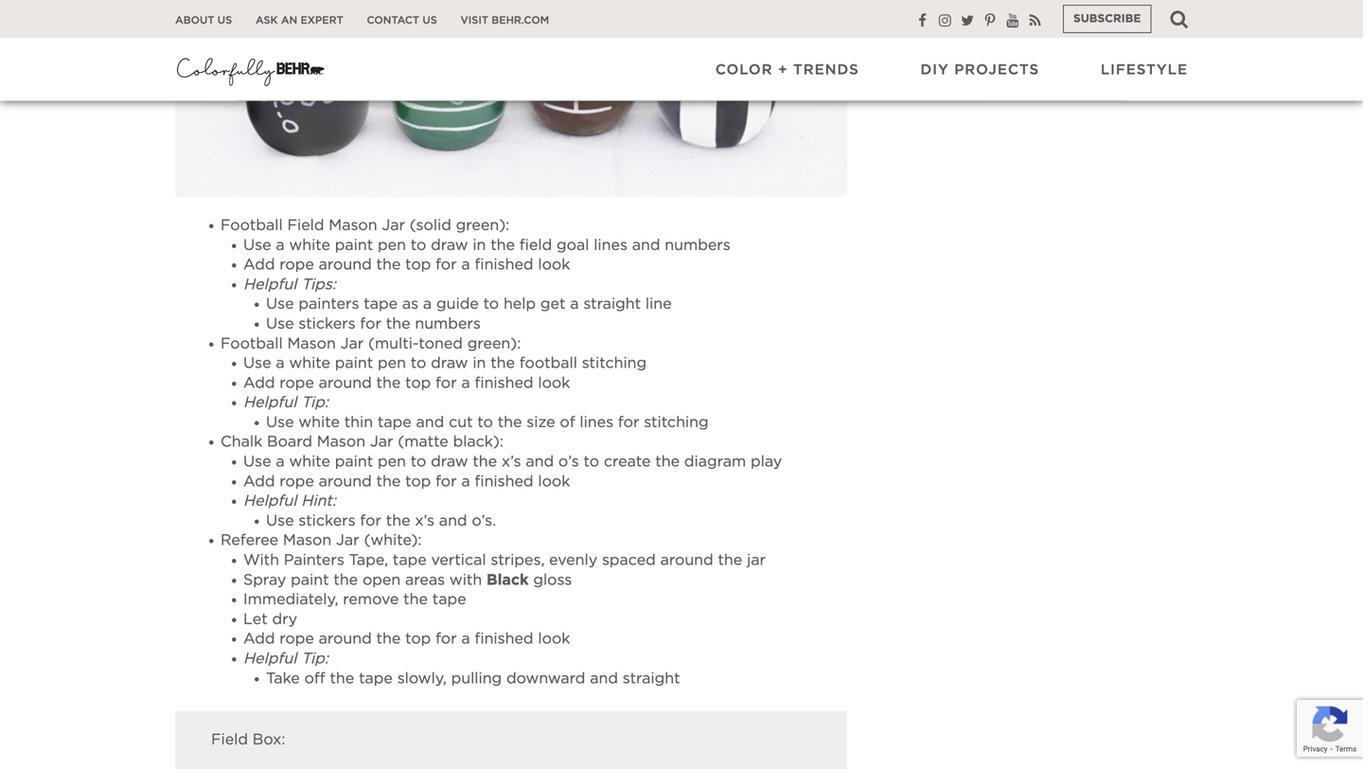 Task type: locate. For each thing, give the bounding box(es) containing it.
1 horizontal spatial field
[[287, 218, 324, 233]]

behr.com
[[492, 15, 550, 26]]

helpful left tips:
[[243, 277, 297, 292]]

top up 'as'
[[405, 257, 431, 272]]

football
[[221, 218, 283, 233], [221, 336, 283, 351]]

ask an expert link
[[256, 14, 344, 27]]

contact
[[367, 15, 420, 26]]

football field mason jar (solid green): use a white paint pen to draw in the field goal lines and numbers add rope around the top for a finished look helpful tips: use painters tape as a guide to help get a straight line use stickers for the numbers football mason jar (multi-toned green): use a white paint pen to draw in the football stitching add rope around the top for a finished look helpful tip: use white thin tape and cut to the size of lines for stitching chalk board mason jar (matte black): use a white paint pen to draw the x's and o's to create the diagram play add rope around the top for a finished look helpful hint: use stickers for the x's and o's. referee mason jar (white): with painters tape, tape vertical stripes, evenly spaced around the jar spray paint the open areas with black gloss immediately, remove the tape let dry add rope around the top for a finished look helpful tip: take off the tape slowly, pulling downward and straight
[[221, 218, 783, 686]]

top down (matte
[[405, 474, 431, 489]]

for up create
[[618, 415, 640, 430]]

in up cut
[[473, 356, 486, 371]]

green): down help on the left top of page
[[468, 336, 521, 351]]

1 vertical spatial pen
[[378, 356, 406, 371]]

lines
[[594, 238, 628, 253], [580, 415, 614, 430]]

green): right (solid
[[456, 218, 510, 233]]

rope up board
[[280, 375, 314, 391]]

top up slowly,
[[405, 631, 431, 647]]

draw down (matte
[[431, 454, 468, 469]]

for up slowly,
[[436, 631, 457, 647]]

tape down with
[[433, 592, 467, 607]]

finished
[[475, 257, 534, 272], [475, 375, 534, 391], [475, 474, 534, 489], [475, 631, 534, 647]]

rope up tips:
[[280, 257, 314, 272]]

around up hint:
[[319, 474, 372, 489]]

us right contact
[[423, 15, 437, 26]]

rope up hint:
[[280, 474, 314, 489]]

0 vertical spatial field
[[287, 218, 324, 233]]

1 rope from the top
[[280, 257, 314, 272]]

top down toned
[[405, 375, 431, 391]]

vertical
[[431, 553, 486, 568]]

straight
[[584, 297, 641, 312], [623, 671, 681, 686]]

x's down black):
[[502, 454, 521, 469]]

3 look from the top
[[538, 474, 571, 489]]

pen down (matte
[[378, 454, 406, 469]]

0 horizontal spatial us
[[218, 15, 232, 26]]

let
[[243, 612, 268, 627]]

stitching right 'football'
[[582, 356, 647, 371]]

2 vertical spatial draw
[[431, 454, 468, 469]]

0 vertical spatial stickers
[[299, 316, 356, 331]]

1 horizontal spatial us
[[423, 15, 437, 26]]

board
[[267, 434, 313, 450]]

1 vertical spatial numbers
[[415, 316, 481, 331]]

in
[[473, 238, 486, 253], [473, 356, 486, 371]]

in left field
[[473, 238, 486, 253]]

2 football from the top
[[221, 336, 283, 351]]

stitching up diagram at the bottom
[[644, 415, 709, 430]]

the
[[491, 238, 515, 253], [377, 257, 401, 272], [386, 316, 411, 331], [491, 356, 515, 371], [377, 375, 401, 391], [498, 415, 522, 430], [473, 454, 497, 469], [656, 454, 680, 469], [377, 474, 401, 489], [386, 513, 411, 528], [718, 553, 743, 568], [334, 572, 358, 588], [404, 592, 428, 607], [377, 631, 401, 647], [330, 671, 354, 686]]

a
[[276, 238, 285, 253], [462, 257, 470, 272], [423, 297, 432, 312], [570, 297, 579, 312], [276, 356, 285, 371], [462, 375, 470, 391], [276, 454, 285, 469], [462, 474, 470, 489], [462, 631, 470, 647]]

0 vertical spatial in
[[473, 238, 486, 253]]

0 vertical spatial x's
[[502, 454, 521, 469]]

1 horizontal spatial x's
[[502, 454, 521, 469]]

o's
[[559, 454, 579, 469]]

rope
[[280, 257, 314, 272], [280, 375, 314, 391], [280, 474, 314, 489], [280, 631, 314, 647]]

mason up painters
[[283, 533, 332, 548]]

finished up pulling
[[475, 631, 534, 647]]

helpful up referee
[[243, 494, 297, 509]]

stickers down hint:
[[299, 513, 356, 528]]

0 vertical spatial numbers
[[665, 238, 731, 253]]

1 us from the left
[[218, 15, 232, 26]]

1 stickers from the top
[[299, 316, 356, 331]]

1 vertical spatial draw
[[431, 356, 468, 371]]

tape,
[[349, 553, 388, 568]]

0 vertical spatial draw
[[431, 238, 468, 253]]

to down (solid
[[411, 238, 427, 253]]

draw down (solid
[[431, 238, 468, 253]]

and left o's.
[[439, 513, 467, 528]]

field up tips:
[[287, 218, 324, 233]]

white up tips:
[[289, 238, 331, 253]]

finished up o's.
[[475, 474, 534, 489]]

field
[[520, 238, 552, 253]]

0 horizontal spatial x's
[[415, 513, 435, 528]]

paint up tips:
[[335, 238, 373, 253]]

off
[[305, 671, 326, 686]]

tape
[[364, 297, 398, 312], [378, 415, 412, 430], [393, 553, 427, 568], [433, 592, 467, 607], [359, 671, 393, 686]]

0 vertical spatial straight
[[584, 297, 641, 312]]

x's up (white): in the left of the page
[[415, 513, 435, 528]]

look down 'football'
[[538, 375, 571, 391]]

referee
[[221, 533, 279, 548]]

painters
[[299, 297, 359, 312]]

numbers up toned
[[415, 316, 481, 331]]

tip:
[[301, 395, 329, 410], [301, 651, 329, 666]]

to
[[411, 238, 427, 253], [484, 297, 499, 312], [411, 356, 427, 371], [478, 415, 493, 430], [411, 454, 427, 469], [584, 454, 600, 469]]

rope down dry
[[280, 631, 314, 647]]

thin
[[345, 415, 373, 430]]

2 us from the left
[[423, 15, 437, 26]]

black
[[487, 572, 529, 588]]

1 vertical spatial in
[[473, 356, 486, 371]]

1 vertical spatial x's
[[415, 513, 435, 528]]

around down 'remove'
[[319, 631, 372, 647]]

0 vertical spatial pen
[[378, 238, 406, 253]]

use
[[243, 238, 271, 253], [266, 297, 294, 312], [266, 316, 294, 331], [243, 356, 271, 371], [266, 415, 294, 430], [243, 454, 271, 469], [266, 513, 294, 528]]

play
[[751, 454, 783, 469]]

4 rope from the top
[[280, 631, 314, 647]]

draw down toned
[[431, 356, 468, 371]]

paint
[[335, 238, 373, 253], [335, 356, 373, 371], [335, 454, 373, 469], [291, 572, 329, 588]]

2 vertical spatial pen
[[378, 454, 406, 469]]

lines right of
[[580, 415, 614, 430]]

line
[[646, 297, 672, 312]]

field left box:
[[211, 732, 248, 747]]

toned
[[419, 336, 463, 351]]

0 vertical spatial lines
[[594, 238, 628, 253]]

1 pen from the top
[[378, 238, 406, 253]]

pen up 'as'
[[378, 238, 406, 253]]

jar down thin
[[370, 434, 394, 450]]

diy
[[921, 63, 950, 77]]

look down o's
[[538, 474, 571, 489]]

pen down (multi-
[[378, 356, 406, 371]]

2 finished from the top
[[475, 375, 534, 391]]

finished down 'football'
[[475, 375, 534, 391]]

create
[[604, 454, 651, 469]]

remove
[[343, 592, 399, 607]]

0 vertical spatial football
[[221, 218, 283, 233]]

1 vertical spatial straight
[[623, 671, 681, 686]]

subscribe link
[[1064, 5, 1152, 33]]

numbers up line
[[665, 238, 731, 253]]

0 vertical spatial tip:
[[301, 395, 329, 410]]

helpful
[[243, 277, 297, 292], [243, 395, 297, 410], [243, 494, 297, 509], [243, 651, 297, 666]]

for
[[436, 257, 457, 272], [360, 316, 382, 331], [436, 375, 457, 391], [618, 415, 640, 430], [436, 474, 457, 489], [360, 513, 382, 528], [436, 631, 457, 647]]

of
[[560, 415, 575, 430]]

pen
[[378, 238, 406, 253], [378, 356, 406, 371], [378, 454, 406, 469]]

1 tip: from the top
[[301, 395, 329, 410]]

white
[[289, 238, 331, 253], [289, 356, 331, 371], [299, 415, 340, 430], [289, 454, 331, 469]]

0 vertical spatial green):
[[456, 218, 510, 233]]

finished down field
[[475, 257, 534, 272]]

stickers
[[299, 316, 356, 331], [299, 513, 356, 528]]

1 horizontal spatial numbers
[[665, 238, 731, 253]]

paint down thin
[[335, 454, 373, 469]]

tape left slowly,
[[359, 671, 393, 686]]

look down field
[[538, 257, 571, 272]]

(matte
[[398, 434, 449, 450]]

white down 'painters'
[[289, 356, 331, 371]]

field
[[287, 218, 324, 233], [211, 732, 248, 747]]

1 vertical spatial tip:
[[301, 651, 329, 666]]

and right downward
[[590, 671, 618, 686]]

paint down (multi-
[[335, 356, 373, 371]]

o's.
[[472, 513, 496, 528]]

(solid
[[410, 218, 452, 233]]

x's
[[502, 454, 521, 469], [415, 513, 435, 528]]

lines right goal
[[594, 238, 628, 253]]

stitching
[[582, 356, 647, 371], [644, 415, 709, 430]]

0 horizontal spatial numbers
[[415, 316, 481, 331]]

color + trends
[[716, 63, 860, 77]]

helpful up take
[[243, 651, 297, 666]]

around
[[319, 257, 372, 272], [319, 375, 372, 391], [319, 474, 372, 489], [661, 553, 714, 568], [319, 631, 372, 647]]

lifestyle
[[1101, 63, 1189, 77]]

+
[[779, 63, 789, 77]]

green):
[[456, 218, 510, 233], [468, 336, 521, 351]]

2 top from the top
[[405, 375, 431, 391]]

us
[[218, 15, 232, 26], [423, 15, 437, 26]]

us for contact us
[[423, 15, 437, 26]]

1 finished from the top
[[475, 257, 534, 272]]

with
[[243, 553, 279, 568]]

to down (matte
[[411, 454, 427, 469]]

us right about
[[218, 15, 232, 26]]

1 vertical spatial stickers
[[299, 513, 356, 528]]

tip: up board
[[301, 395, 329, 410]]

helpful up board
[[243, 395, 297, 410]]

and
[[632, 238, 661, 253], [416, 415, 444, 430], [526, 454, 554, 469], [439, 513, 467, 528], [590, 671, 618, 686]]

and up line
[[632, 238, 661, 253]]

colorfully behr image
[[175, 52, 327, 90]]

with
[[450, 572, 482, 588]]

stickers down 'painters'
[[299, 316, 356, 331]]

0 horizontal spatial field
[[211, 732, 248, 747]]

tip: up off
[[301, 651, 329, 666]]

tape up 'areas'
[[393, 553, 427, 568]]

and up (matte
[[416, 415, 444, 430]]

look up downward
[[538, 631, 571, 647]]

tips:
[[301, 277, 336, 292]]

paint down painters
[[291, 572, 329, 588]]

1 helpful from the top
[[243, 277, 297, 292]]

jar
[[382, 218, 405, 233], [341, 336, 364, 351], [370, 434, 394, 450], [336, 533, 360, 548]]

1 vertical spatial football
[[221, 336, 283, 351]]



Task type: vqa. For each thing, say whether or not it's contained in the screenshot.
"Applied"
no



Task type: describe. For each thing, give the bounding box(es) containing it.
to up black):
[[478, 415, 493, 430]]

0 vertical spatial stitching
[[582, 356, 647, 371]]

for down (matte
[[436, 474, 457, 489]]

slowly,
[[398, 671, 447, 686]]

open
[[363, 572, 401, 588]]

visit
[[461, 15, 489, 26]]

take
[[266, 671, 300, 686]]

search image
[[1171, 9, 1189, 28]]

4 top from the top
[[405, 631, 431, 647]]

contact us
[[367, 15, 437, 26]]

visit behr.com
[[461, 15, 550, 26]]

tape left 'as'
[[364, 297, 398, 312]]

2 tip: from the top
[[301, 651, 329, 666]]

2 in from the top
[[473, 356, 486, 371]]

field inside football field mason jar (solid green): use a white paint pen to draw in the field goal lines and numbers add rope around the top for a finished look helpful tips: use painters tape as a guide to help get a straight line use stickers for the numbers football mason jar (multi-toned green): use a white paint pen to draw in the football stitching add rope around the top for a finished look helpful tip: use white thin tape and cut to the size of lines for stitching chalk board mason jar (matte black): use a white paint pen to draw the x's and o's to create the diagram play add rope around the top for a finished look helpful hint: use stickers for the x's and o's. referee mason jar (white): with painters tape, tape vertical stripes, evenly spaced around the jar spray paint the open areas with black gloss immediately, remove the tape let dry add rope around the top for a finished look helpful tip: take off the tape slowly, pulling downward and straight
[[287, 218, 324, 233]]

1 top from the top
[[405, 257, 431, 272]]

black):
[[453, 434, 504, 450]]

1 vertical spatial stitching
[[644, 415, 709, 430]]

downward
[[507, 671, 586, 686]]

2 pen from the top
[[378, 356, 406, 371]]

3 rope from the top
[[280, 474, 314, 489]]

jar left (solid
[[382, 218, 405, 233]]

subscribe
[[1074, 13, 1142, 25]]

1 football from the top
[[221, 218, 283, 233]]

as
[[402, 297, 419, 312]]

1 vertical spatial lines
[[580, 415, 614, 430]]

diagram
[[685, 454, 747, 469]]

to down toned
[[411, 356, 427, 371]]

for up (white): in the left of the page
[[360, 513, 382, 528]]

around up tips:
[[319, 257, 372, 272]]

3 add from the top
[[243, 474, 275, 489]]

projects
[[955, 63, 1040, 77]]

mason up tips:
[[329, 218, 378, 233]]

around up thin
[[319, 375, 372, 391]]

box:
[[253, 732, 285, 747]]

1 in from the top
[[473, 238, 486, 253]]

4 add from the top
[[243, 631, 275, 647]]

1 vertical spatial field
[[211, 732, 248, 747]]

jar up tape,
[[336, 533, 360, 548]]

3 draw from the top
[[431, 454, 468, 469]]

3 finished from the top
[[475, 474, 534, 489]]

football
[[520, 356, 578, 371]]

for down toned
[[436, 375, 457, 391]]

and left o's
[[526, 454, 554, 469]]

us for about us
[[218, 15, 232, 26]]

gloss
[[534, 572, 572, 588]]

diy projects
[[921, 63, 1040, 77]]

dry
[[272, 612, 297, 627]]

3 top from the top
[[405, 474, 431, 489]]

spaced
[[602, 553, 656, 568]]

white down board
[[289, 454, 331, 469]]

4 finished from the top
[[475, 631, 534, 647]]

a collage of images showing next step in project for the mason jars: 
-black jar: person using a white paint pen and drawing x's and o's to resemble a score board.
-white jar: tape added to make stripes and person is spray painting black on the exposed white areas to resemble a referee's shirt.
-green jar: person using a white paint pen and drawing lines and numbers to resemble a football field.
-brown jar: person with white paint pen drawing lines to resemble a football.
-the four mason jars completed. image
[[175, 0, 848, 197]]

help
[[504, 297, 536, 312]]

2 draw from the top
[[431, 356, 468, 371]]

1 look from the top
[[538, 257, 571, 272]]

ask
[[256, 15, 278, 26]]

1 vertical spatial green):
[[468, 336, 521, 351]]

1 draw from the top
[[431, 238, 468, 253]]

2 helpful from the top
[[243, 395, 297, 410]]

4 look from the top
[[538, 631, 571, 647]]

goal
[[557, 238, 590, 253]]

pulling
[[451, 671, 502, 686]]

lifestyle link
[[1101, 61, 1189, 79]]

jar left (multi-
[[341, 336, 364, 351]]

spray
[[243, 572, 286, 588]]

2 stickers from the top
[[299, 513, 356, 528]]

jar
[[747, 553, 766, 568]]

evenly
[[550, 553, 598, 568]]

ask an expert
[[256, 15, 344, 26]]

mason down thin
[[317, 434, 366, 450]]

painters
[[284, 553, 345, 568]]

get
[[541, 297, 566, 312]]

white up board
[[299, 415, 340, 430]]

for up (multi-
[[360, 316, 382, 331]]

size
[[527, 415, 556, 430]]

(multi-
[[368, 336, 419, 351]]

areas
[[405, 572, 445, 588]]

stripes,
[[491, 553, 545, 568]]

immediately,
[[243, 592, 339, 607]]

to left help on the left top of page
[[484, 297, 499, 312]]

diy projects link
[[921, 61, 1040, 79]]

tape up (matte
[[378, 415, 412, 430]]

3 pen from the top
[[378, 454, 406, 469]]

chalk
[[221, 434, 263, 450]]

(white):
[[364, 533, 422, 548]]

hint:
[[301, 494, 336, 509]]

cut
[[449, 415, 473, 430]]

4 helpful from the top
[[243, 651, 297, 666]]

1 add from the top
[[243, 257, 275, 272]]

2 rope from the top
[[280, 375, 314, 391]]

guide
[[437, 297, 479, 312]]

contact us link
[[367, 14, 437, 27]]

3 helpful from the top
[[243, 494, 297, 509]]

an
[[281, 15, 298, 26]]

about
[[175, 15, 214, 26]]

2 add from the top
[[243, 375, 275, 391]]

about us
[[175, 15, 232, 26]]

color + trends link
[[716, 61, 860, 79]]

field box:
[[211, 732, 285, 747]]

expert
[[301, 15, 344, 26]]

color
[[716, 63, 773, 77]]

visit behr.com link
[[461, 14, 550, 27]]

trends
[[794, 63, 860, 77]]

mason down 'painters'
[[287, 336, 336, 351]]

around right spaced on the bottom of the page
[[661, 553, 714, 568]]

2 look from the top
[[538, 375, 571, 391]]

to right o's
[[584, 454, 600, 469]]

for up guide
[[436, 257, 457, 272]]

about us link
[[175, 14, 232, 27]]



